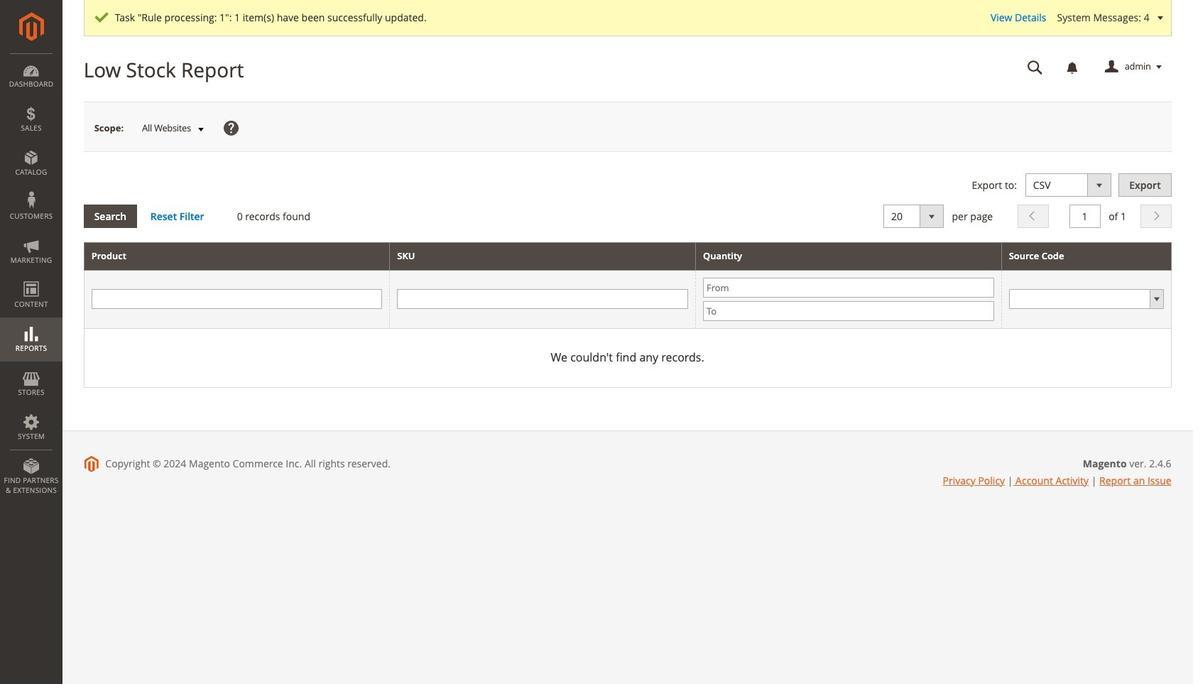 Task type: describe. For each thing, give the bounding box(es) containing it.
From text field
[[704, 278, 995, 298]]



Task type: locate. For each thing, give the bounding box(es) containing it.
magento admin panel image
[[19, 12, 44, 41]]

None text field
[[1018, 55, 1054, 80], [1070, 205, 1101, 228], [91, 290, 383, 309], [397, 290, 689, 309], [1018, 55, 1054, 80], [1070, 205, 1101, 228], [91, 290, 383, 309], [397, 290, 689, 309]]

menu bar
[[0, 53, 63, 503]]

To text field
[[704, 301, 995, 321]]



